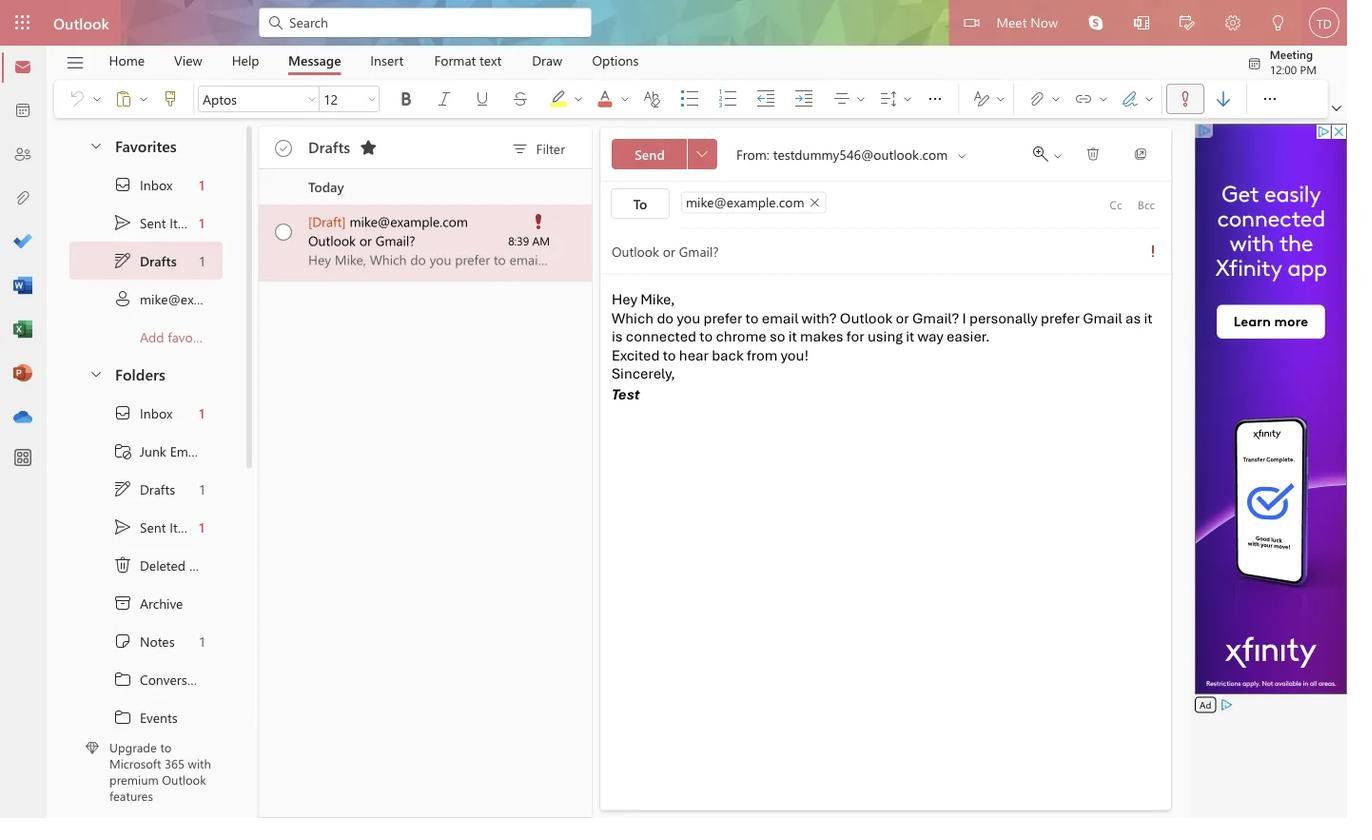 Task type: describe. For each thing, give the bounding box(es) containing it.
message
[[288, 51, 341, 69]]

way
[[918, 327, 944, 346]]

using
[[868, 327, 903, 346]]

 button
[[502, 84, 540, 114]]

 right font size text box
[[366, 93, 378, 105]]

2 horizontal spatial it
[[1145, 309, 1153, 327]]

 
[[833, 89, 867, 109]]

 tree item
[[69, 432, 223, 470]]

 inbox for 
[[113, 404, 173, 423]]

mail image
[[13, 58, 32, 77]]

5 1 from the top
[[200, 480, 205, 498]]

decrease indent image
[[757, 89, 795, 109]]

am
[[533, 233, 550, 248]]

1 vertical spatial  button
[[687, 139, 718, 169]]

excited
[[612, 346, 660, 365]]

message list section
[[259, 122, 592, 818]]


[[511, 89, 530, 109]]

set your advertising preferences image
[[1220, 698, 1235, 713]]

365
[[165, 756, 185, 772]]

 search field
[[259, 0, 592, 43]]

 button
[[1119, 0, 1165, 48]]

test
[[612, 386, 640, 404]]

do
[[657, 309, 674, 327]]

draw button
[[518, 46, 577, 75]]

1 vertical spatial items
[[170, 519, 202, 536]]

cc
[[1110, 197, 1123, 212]]

0 horizontal spatial 
[[697, 148, 708, 160]]

gmail? inside the message list 'list box'
[[376, 232, 416, 249]]

 button
[[1122, 139, 1160, 169]]

connected
[[626, 327, 697, 346]]

 mike@example.com
[[113, 289, 258, 308]]

to
[[634, 195, 648, 212]]

1 inside  tree item
[[200, 633, 205, 650]]

 button down  button at left
[[58, 80, 105, 118]]

email
[[762, 309, 799, 327]]

1  button from the left
[[89, 84, 105, 114]]

1 horizontal spatial 
[[1333, 104, 1342, 113]]

 button inside include group
[[1097, 84, 1112, 114]]

 tree item
[[69, 546, 223, 584]]

basic text group
[[198, 80, 955, 118]]

1 1 from the top
[[199, 176, 205, 193]]

Search field
[[287, 12, 581, 32]]


[[1147, 245, 1160, 258]]

view
[[174, 51, 202, 69]]

upgrade
[[109, 740, 157, 756]]


[[1180, 15, 1196, 30]]

 button
[[1211, 0, 1257, 48]]

favorites tree item
[[69, 128, 223, 166]]

drafts inside drafts 
[[308, 136, 351, 157]]


[[1121, 89, 1140, 109]]

you
[[677, 309, 701, 327]]

 left  button
[[91, 93, 103, 105]]

text
[[480, 51, 502, 69]]

Font size text field
[[320, 88, 364, 110]]

premium
[[109, 772, 159, 788]]

outlook inside outlook banner
[[53, 12, 109, 33]]

 inside checkbox
[[275, 224, 292, 241]]

to left email
[[746, 309, 759, 327]]

 inside favorites "tree item"
[[89, 138, 104, 153]]

help button
[[218, 46, 274, 75]]


[[65, 53, 85, 73]]

outlook inside 'upgrade to microsoft 365 with premium outlook features'
[[162, 772, 206, 788]]

 inside tree
[[113, 518, 132, 537]]

 notes
[[113, 632, 175, 651]]

0 horizontal spatial it
[[789, 327, 797, 346]]

premium features image
[[86, 742, 99, 755]]

 inside  
[[996, 93, 1007, 105]]


[[529, 212, 548, 231]]

 button
[[1075, 139, 1113, 169]]

onedrive image
[[13, 408, 32, 427]]

for
[[847, 327, 865, 346]]

2  tree item from the top
[[69, 699, 223, 737]]

gmail? inside hey mike, which do you prefer to email with? outlook or gmail? i personally prefer gmail as it is connected to chrome so it makes for using it way easier. excited to hear back from you! sincerely, test
[[913, 309, 960, 327]]

 inside the  
[[138, 93, 149, 105]]

folders
[[115, 363, 165, 384]]

 left font size text box
[[307, 93, 318, 105]]

0 vertical spatial  button
[[1329, 99, 1346, 118]]

 tree item
[[69, 280, 258, 318]]

 button
[[1065, 84, 1097, 114]]

left-rail-appbar navigation
[[4, 46, 42, 440]]

3 1 from the top
[[200, 252, 205, 270]]

 left the 
[[620, 93, 631, 105]]

 button
[[56, 47, 94, 79]]

bcc button
[[1132, 189, 1162, 220]]

1  tree item from the top
[[69, 242, 223, 280]]

clipboard group
[[58, 80, 189, 118]]

 inside ' '
[[902, 93, 914, 105]]

easier.
[[947, 327, 990, 346]]

 inside select all messages 'checkbox'
[[275, 140, 292, 157]]

bullets image
[[681, 89, 719, 109]]

inbox for 
[[140, 404, 173, 422]]


[[1034, 147, 1049, 162]]

numbering image
[[719, 89, 757, 109]]

meet
[[997, 13, 1027, 30]]

 tree item inside favorites 'tree'
[[69, 204, 223, 242]]

mike@example.com inside mike@example.com button
[[686, 193, 805, 210]]

 tree item for 
[[69, 166, 223, 204]]

 button
[[353, 132, 384, 163]]

[draft]
[[308, 213, 346, 230]]

 
[[1075, 89, 1110, 109]]

chrome
[[716, 327, 767, 346]]

pm
[[1301, 61, 1317, 77]]


[[1134, 147, 1149, 162]]

insert button
[[356, 46, 418, 75]]

 for  dropdown button
[[1261, 89, 1280, 109]]

bcc
[[1138, 197, 1156, 212]]

4 1 from the top
[[199, 404, 205, 422]]

to do image
[[13, 233, 32, 252]]

 button
[[426, 84, 464, 114]]

people image
[[13, 146, 32, 165]]

favorite
[[168, 328, 212, 346]]

Select all messages checkbox
[[270, 135, 297, 162]]

now
[[1031, 13, 1059, 30]]

mike@example.com for 
[[140, 290, 258, 308]]

you!
[[781, 346, 809, 365]]

notes
[[140, 633, 175, 650]]

 for 
[[113, 670, 132, 689]]

 button
[[633, 84, 671, 114]]

so
[[770, 327, 786, 346]]

 button
[[464, 84, 502, 114]]

2  tree item from the top
[[69, 508, 223, 546]]

to left chrome
[[700, 327, 713, 346]]

Message body, press Alt+F10 to exit text field
[[612, 290, 1160, 555]]

 button down message "button"
[[305, 86, 320, 112]]

 button
[[1167, 84, 1205, 114]]


[[1028, 89, 1047, 109]]

 button down 'draw' button
[[540, 80, 587, 118]]

upgrade to microsoft 365 with premium outlook features
[[109, 740, 211, 804]]


[[880, 89, 899, 109]]

 sent items 1 for first  tree item from the bottom
[[113, 518, 205, 537]]

meeting
[[1271, 46, 1314, 61]]

increase indent image
[[795, 89, 833, 109]]

add favorite
[[140, 328, 212, 346]]

is
[[612, 327, 623, 346]]

 button inside favorites "tree item"
[[79, 128, 111, 163]]

12:00
[[1271, 61, 1298, 77]]

excel image
[[13, 321, 32, 340]]

 button
[[1252, 80, 1290, 118]]


[[833, 89, 852, 109]]

hear
[[679, 346, 709, 365]]

To text field
[[680, 192, 1101, 218]]

add
[[140, 328, 164, 346]]

 button inside basic text group
[[571, 84, 586, 114]]

 left font color icon
[[573, 93, 584, 105]]

message button
[[274, 46, 356, 75]]


[[277, 140, 292, 155]]

[draft] mike@example.com
[[308, 213, 468, 230]]

drafts inside tree
[[140, 480, 175, 498]]

 inside favorites 'tree'
[[113, 213, 132, 232]]



Task type: vqa. For each thing, say whether or not it's contained in the screenshot.
topmost  Inbox
no



Task type: locate. For each thing, give the bounding box(es) containing it.
2  from the top
[[275, 224, 292, 241]]

 up 
[[113, 556, 132, 575]]

inbox for 
[[140, 176, 173, 193]]

 right the 
[[996, 93, 1007, 105]]

 drafts inside tree
[[113, 480, 175, 499]]

 button left folders
[[79, 356, 111, 391]]

 inside  
[[1051, 93, 1062, 105]]

sent down favorites "tree item"
[[140, 214, 166, 232]]


[[1333, 104, 1342, 113], [697, 148, 708, 160]]

 events
[[113, 708, 178, 727]]

0 horizontal spatial gmail?
[[376, 232, 416, 249]]

outlook right with?
[[840, 309, 893, 327]]


[[1272, 15, 1287, 30]]

1 vertical spatial mike@example.com
[[350, 213, 468, 230]]

inbox inside favorites 'tree'
[[140, 176, 173, 193]]

 tree item up the 'deleted'
[[69, 508, 223, 546]]

2 1 from the top
[[199, 214, 205, 232]]

outlook link
[[53, 0, 109, 46]]

 inbox for 
[[113, 175, 173, 194]]

1 horizontal spatial  button
[[1329, 99, 1346, 118]]

tab list
[[94, 46, 654, 75]]

1  from the top
[[113, 175, 132, 194]]

 inside  popup button
[[926, 89, 945, 109]]

deleted
[[140, 557, 186, 574]]

favorites
[[115, 135, 177, 155]]

sent up  "tree item"
[[140, 519, 166, 536]]


[[511, 140, 530, 159]]

 left [draft]
[[275, 224, 292, 241]]

 meeting 12:00 pm
[[1248, 46, 1317, 77]]

 inbox down favorites "tree item"
[[113, 175, 173, 194]]

gmail
[[1083, 309, 1123, 327]]

tree
[[69, 394, 223, 819]]

files image
[[13, 189, 32, 208]]

 drafts up  tree item
[[113, 251, 177, 270]]

1 vertical spatial 
[[113, 404, 132, 423]]

text highlight color image
[[549, 89, 587, 109]]

items up ' mike@example.com'
[[170, 214, 202, 232]]

 button
[[917, 80, 955, 118]]

drafts heading
[[308, 127, 384, 168]]

2 inbox from the top
[[140, 404, 173, 422]]

 left favorites
[[89, 138, 104, 153]]

or left way at the top
[[896, 309, 910, 327]]

 button left from:
[[687, 139, 718, 169]]

outlook down [draft]
[[308, 232, 356, 249]]

0 vertical spatial 
[[113, 670, 132, 689]]

 inbox inside favorites 'tree'
[[113, 175, 173, 194]]

drafts left the  button
[[308, 136, 351, 157]]

archive
[[140, 595, 183, 612]]

0 vertical spatial  tree item
[[69, 166, 223, 204]]


[[435, 89, 454, 109]]

 button left the 
[[618, 84, 633, 114]]


[[113, 289, 132, 308]]

 button
[[387, 84, 426, 114]]

 up 
[[113, 251, 132, 270]]

 inside from: testdummy546@outlook.com 
[[957, 150, 968, 162]]

prefer right you
[[704, 309, 743, 327]]

3  button from the left
[[571, 84, 586, 114]]

1 vertical spatial drafts
[[140, 252, 177, 270]]

 left 
[[957, 150, 968, 162]]

2  drafts from the top
[[113, 480, 175, 499]]

i
[[963, 309, 967, 327]]

font color image
[[596, 89, 634, 109]]

 button
[[1329, 99, 1346, 118], [687, 139, 718, 169]]

meet now
[[997, 13, 1059, 30]]

 up  "tree item"
[[113, 518, 132, 537]]

 tree item down "junk"
[[69, 470, 223, 508]]

0 horizontal spatial 
[[113, 556, 132, 575]]

 
[[1028, 89, 1062, 109]]

0 vertical spatial or
[[360, 232, 372, 249]]

 tree item
[[69, 242, 223, 280], [69, 470, 223, 508]]

outlook or gmail?
[[308, 232, 416, 249]]

2 sent from the top
[[140, 519, 166, 536]]

send button
[[612, 139, 688, 169]]

 inside  
[[1144, 93, 1156, 105]]

0 vertical spatial 
[[1086, 147, 1101, 162]]

2 vertical spatial mike@example.com
[[140, 290, 258, 308]]

1 inbox from the top
[[140, 176, 173, 193]]

 
[[880, 89, 914, 109]]

 button
[[1074, 0, 1119, 46]]

outlook
[[53, 12, 109, 33], [308, 232, 356, 249], [840, 309, 893, 327], [162, 772, 206, 788]]

application containing outlook
[[0, 0, 1348, 819]]

 right 
[[1144, 93, 1156, 105]]

1  tree item from the top
[[69, 204, 223, 242]]

from:
[[737, 145, 770, 163]]


[[114, 89, 133, 109]]

0 horizontal spatial prefer
[[704, 309, 743, 327]]

 inside 'folders' tree item
[[89, 366, 104, 381]]

tab list containing home
[[94, 46, 654, 75]]

 inside  
[[856, 93, 867, 105]]

ad
[[1200, 699, 1212, 712]]

1 vertical spatial sent
[[140, 519, 166, 536]]


[[113, 632, 132, 651]]


[[1089, 15, 1104, 30]]

include group
[[1019, 80, 1158, 118]]

0 horizontal spatial or
[[360, 232, 372, 249]]


[[113, 175, 132, 194], [113, 404, 132, 423]]

sent inside tree
[[140, 519, 166, 536]]

0 vertical spatial  tree item
[[69, 242, 223, 280]]

outlook up the 
[[53, 12, 109, 33]]

 
[[114, 89, 149, 109]]

 up the upgrade
[[113, 708, 132, 727]]

1 horizontal spatial 
[[1261, 89, 1280, 109]]

1 horizontal spatial it
[[906, 327, 915, 346]]

Font text field
[[199, 88, 304, 110]]

outlook inside the message list 'list box'
[[308, 232, 356, 249]]

1 vertical spatial or
[[896, 309, 910, 327]]

drafts down  junk email
[[140, 480, 175, 498]]

1 vertical spatial  tree item
[[69, 470, 223, 508]]

to left hear
[[663, 346, 676, 365]]

gmail? left i
[[913, 309, 960, 327]]

0 vertical spatial  drafts
[[113, 251, 177, 270]]

 sent items 1 up the 'deleted'
[[113, 518, 205, 537]]


[[359, 138, 378, 157]]

items inside favorites 'tree'
[[170, 214, 202, 232]]

folders tree item
[[69, 356, 223, 394]]

 down 
[[113, 670, 132, 689]]

format
[[435, 51, 476, 69]]


[[161, 89, 180, 109]]

 inside button
[[1086, 147, 1101, 162]]

gmail? down [draft] mike@example.com at the left top
[[376, 232, 416, 249]]

0 vertical spatial gmail?
[[376, 232, 416, 249]]

 button
[[105, 84, 136, 114]]

 archive
[[113, 594, 183, 613]]

to button
[[611, 188, 670, 219]]

 for 
[[113, 404, 132, 423]]

or inside hey mike, which do you prefer to email with? outlook or gmail? i personally prefer gmail as it is connected to chrome so it makes for using it way easier. excited to hear back from you! sincerely, test
[[896, 309, 910, 327]]

 drafts for 2nd  tree item from the bottom of the page
[[113, 251, 177, 270]]

 for  events
[[113, 708, 132, 727]]

 inside favorites 'tree'
[[113, 175, 132, 194]]

0 vertical spatial 
[[113, 251, 132, 270]]

 left from:
[[697, 148, 708, 160]]

 inbox down 'folders' tree item
[[113, 404, 173, 423]]

2  from the top
[[113, 480, 132, 499]]


[[1086, 147, 1101, 162], [113, 556, 132, 575]]

outlook right premium
[[162, 772, 206, 788]]

1 vertical spatial 
[[113, 480, 132, 499]]

to inside 'upgrade to microsoft 365 with premium outlook features'
[[160, 740, 172, 756]]

message list list box
[[259, 169, 592, 818]]

sincerely,
[[612, 365, 676, 383]]

 button right  dropdown button
[[1329, 99, 1346, 118]]

 right ' '
[[926, 89, 945, 109]]

 right the  
[[1086, 147, 1101, 162]]

1  drafts from the top
[[113, 251, 177, 270]]

 right the  on the left top
[[138, 93, 149, 105]]

8:39 am
[[508, 233, 550, 248]]

 for 
[[113, 175, 132, 194]]

1 sent from the top
[[140, 214, 166, 232]]

1  tree item from the top
[[69, 661, 223, 699]]

1  from the top
[[113, 213, 132, 232]]

inbox inside tree
[[140, 404, 173, 422]]

0 vertical spatial 
[[1333, 104, 1342, 113]]

 tree item up  events
[[69, 661, 223, 699]]

 tree item up 
[[69, 242, 223, 280]]

0 vertical spatial items
[[170, 214, 202, 232]]

 inside "tree item"
[[113, 556, 132, 575]]

today heading
[[259, 169, 592, 205]]


[[267, 13, 286, 32]]

 down 
[[113, 480, 132, 499]]

2 prefer from the left
[[1041, 309, 1080, 327]]

0 horizontal spatial mike@example.com
[[140, 290, 258, 308]]

outlook inside hey mike, which do you prefer to email with? outlook or gmail? i personally prefer gmail as it is connected to chrome so it makes for using it way easier. excited to hear back from you! sincerely, test
[[840, 309, 893, 327]]

 tree item for 
[[69, 394, 223, 432]]

1 vertical spatial gmail?
[[913, 309, 960, 327]]

 button left favorites
[[79, 128, 111, 163]]

as
[[1126, 309, 1142, 327]]

mike@example.com up favorite
[[140, 290, 258, 308]]

1 vertical spatial  drafts
[[113, 480, 175, 499]]

 drafts down  tree item at the left
[[113, 480, 175, 499]]

or down [draft] mike@example.com at the left top
[[360, 232, 372, 249]]

1 vertical spatial  tree item
[[69, 508, 223, 546]]

0 horizontal spatial 
[[926, 89, 945, 109]]

1  from the top
[[113, 251, 132, 270]]

draw
[[532, 51, 563, 69]]

1 prefer from the left
[[704, 309, 743, 327]]

0 vertical spatial mike@example.com
[[686, 193, 805, 210]]

it
[[1145, 309, 1153, 327], [789, 327, 797, 346], [906, 327, 915, 346]]

1 horizontal spatial prefer
[[1041, 309, 1080, 327]]

mike@example.com down from:
[[686, 193, 805, 210]]

1 vertical spatial  inbox
[[113, 404, 173, 423]]

 button inside 'folders' tree item
[[79, 356, 111, 391]]

1 vertical spatial 
[[113, 556, 132, 575]]

2  sent items 1 from the top
[[113, 518, 205, 537]]


[[113, 670, 132, 689], [113, 708, 132, 727]]

2 horizontal spatial mike@example.com
[[686, 193, 805, 210]]

 sent items 1 inside favorites 'tree'
[[113, 213, 205, 232]]

 junk email
[[113, 442, 202, 461]]

mike@example.com button
[[682, 192, 827, 214]]


[[1177, 89, 1196, 109]]

 tree item
[[69, 166, 223, 204], [69, 394, 223, 432]]

0 vertical spatial  sent items 1
[[113, 213, 205, 232]]

6 1 from the top
[[199, 519, 205, 536]]

 right 
[[856, 93, 867, 105]]

mike@example.com inside the message list 'list box'
[[350, 213, 468, 230]]

 inside tree
[[113, 404, 132, 423]]

2 vertical spatial drafts
[[140, 480, 175, 498]]

1 horizontal spatial gmail?
[[913, 309, 960, 327]]

0 vertical spatial 
[[275, 140, 292, 157]]

1 vertical spatial 
[[275, 224, 292, 241]]

 up 
[[113, 404, 132, 423]]

 right the 
[[1098, 93, 1110, 105]]

drafts 
[[308, 136, 378, 157]]

 sent items 1 up  tree item
[[113, 213, 205, 232]]


[[113, 213, 132, 232], [113, 518, 132, 537]]


[[973, 89, 992, 109]]

td image
[[1310, 8, 1340, 38]]

 tree item up "junk"
[[69, 394, 223, 432]]

1 horizontal spatial 
[[1086, 147, 1101, 162]]

today
[[308, 178, 344, 195]]

1  from the top
[[275, 140, 292, 157]]

prefer left gmail
[[1041, 309, 1080, 327]]

2  tree item from the top
[[69, 470, 223, 508]]

2  inbox from the top
[[113, 404, 173, 423]]

 drafts for first  tree item from the bottom
[[113, 480, 175, 499]]

favorites tree
[[69, 120, 258, 356]]

drafts inside favorites 'tree'
[[140, 252, 177, 270]]

prefer
[[704, 309, 743, 327], [1041, 309, 1080, 327]]

 tree item
[[69, 661, 223, 699], [69, 699, 223, 737]]

 button left the  on the left top
[[89, 84, 105, 114]]

 right 
[[1053, 150, 1064, 162]]

1  inbox from the top
[[113, 175, 173, 194]]

 button right the  on the left top
[[136, 84, 151, 114]]

1  tree item from the top
[[69, 166, 223, 204]]

0 horizontal spatial  button
[[687, 139, 718, 169]]

tree containing 
[[69, 394, 223, 819]]

sent inside favorites 'tree'
[[140, 214, 166, 232]]

0 vertical spatial 
[[113, 213, 132, 232]]

Add a subject text field
[[601, 236, 1130, 267]]

 inside favorites 'tree'
[[113, 251, 132, 270]]

 inside the  
[[1053, 150, 1064, 162]]

send
[[635, 145, 665, 163]]

1 vertical spatial  tree item
[[69, 394, 223, 432]]

 for 
[[1086, 147, 1101, 162]]

 button right the 
[[1097, 84, 1112, 114]]

1 vertical spatial 
[[113, 518, 132, 537]]

to
[[746, 309, 759, 327], [700, 327, 713, 346], [663, 346, 676, 365], [160, 740, 172, 756]]

it left way at the top
[[906, 327, 915, 346]]

email
[[170, 442, 202, 460]]

it right "so"
[[789, 327, 797, 346]]

 tree item
[[69, 204, 223, 242], [69, 508, 223, 546]]

2  tree item from the top
[[69, 394, 223, 432]]

2  from the left
[[1261, 89, 1280, 109]]

hey
[[612, 290, 638, 309]]

 tree item
[[69, 584, 223, 623]]

or inside the message list 'list box'
[[360, 232, 372, 249]]

to down events
[[160, 740, 172, 756]]

features
[[109, 788, 153, 804]]

add favorite tree item
[[69, 318, 223, 356]]

personally
[[970, 309, 1038, 327]]

outlook banner
[[0, 0, 1348, 48]]

 for  popup button
[[926, 89, 945, 109]]

 inside  
[[1098, 93, 1110, 105]]

 tree item up the upgrade
[[69, 699, 223, 737]]

 down favorites "tree item"
[[113, 175, 132, 194]]

 button inside basic text group
[[618, 84, 633, 114]]

 tree item down favorites
[[69, 166, 223, 204]]

2  button from the left
[[136, 84, 151, 114]]

format text
[[435, 51, 502, 69]]

1 vertical spatial inbox
[[140, 404, 173, 422]]

1 vertical spatial 
[[113, 708, 132, 727]]

 
[[1121, 89, 1156, 109]]

back
[[712, 346, 744, 365]]

Select a message checkbox
[[263, 205, 308, 246]]

word image
[[13, 277, 32, 296]]

options button
[[578, 46, 653, 75]]

 tree item
[[69, 623, 223, 661]]

1 vertical spatial 
[[697, 148, 708, 160]]

drafts up  tree item
[[140, 252, 177, 270]]

2  from the top
[[113, 404, 132, 423]]

 right 
[[1051, 93, 1062, 105]]

 button right font size text box
[[365, 86, 380, 112]]

 down font text box
[[275, 140, 292, 157]]

0 vertical spatial inbox
[[140, 176, 173, 193]]

1  sent items 1 from the top
[[113, 213, 205, 232]]

1 vertical spatial  sent items 1
[[113, 518, 205, 537]]

 button
[[89, 84, 105, 114], [136, 84, 151, 114], [571, 84, 586, 114], [1097, 84, 1112, 114]]

1  from the left
[[926, 89, 945, 109]]

 for  deleted items
[[113, 556, 132, 575]]

inbox down favorites "tree item"
[[140, 176, 173, 193]]

 right  dropdown button
[[1333, 104, 1342, 113]]

calendar image
[[13, 102, 32, 121]]

 button left font color icon
[[571, 84, 586, 114]]

with?
[[802, 309, 837, 327]]

 button down options button
[[586, 80, 634, 118]]

inbox up  junk email
[[140, 404, 173, 422]]

 up 
[[113, 213, 132, 232]]

2 vertical spatial items
[[189, 557, 221, 574]]

mike@example.com down today heading on the left of page
[[350, 213, 468, 230]]

1  from the top
[[113, 670, 132, 689]]


[[1215, 89, 1234, 109]]

8:39
[[508, 233, 529, 248]]

mike@example.com for [draft]
[[350, 213, 468, 230]]

 button
[[1165, 0, 1211, 48]]

0 vertical spatial drafts
[[308, 136, 351, 157]]

with
[[188, 756, 211, 772]]

 sent items 1 inside tree
[[113, 518, 205, 537]]

7 1 from the top
[[200, 633, 205, 650]]

powerpoint image
[[13, 365, 32, 384]]

1 horizontal spatial or
[[896, 309, 910, 327]]

drafts
[[308, 136, 351, 157], [140, 252, 177, 270], [140, 480, 175, 498]]

 left folders
[[89, 366, 104, 381]]

items up  deleted items
[[170, 519, 202, 536]]

 drafts inside favorites 'tree'
[[113, 251, 177, 270]]

more apps image
[[13, 449, 32, 468]]

items inside  deleted items
[[189, 557, 221, 574]]

0 vertical spatial  tree item
[[69, 204, 223, 242]]

2  from the top
[[113, 708, 132, 727]]

 right 
[[902, 93, 914, 105]]

it right as
[[1145, 309, 1153, 327]]

4  button from the left
[[1097, 84, 1112, 114]]

2  from the top
[[113, 518, 132, 537]]

 sent items 1 for  tree item inside the favorites 'tree'
[[113, 213, 205, 232]]

0 vertical spatial sent
[[140, 214, 166, 232]]

items right the 'deleted'
[[189, 557, 221, 574]]

1 horizontal spatial mike@example.com
[[350, 213, 468, 230]]

application
[[0, 0, 1348, 819]]

 inbox inside tree
[[113, 404, 173, 423]]


[[275, 140, 292, 157], [275, 224, 292, 241]]

 inside  dropdown button
[[1261, 89, 1280, 109]]

mike@example.com inside ' mike@example.com'
[[140, 290, 258, 308]]

0 vertical spatial  inbox
[[113, 175, 173, 194]]

 down 12:00
[[1261, 89, 1280, 109]]

0 vertical spatial 
[[113, 175, 132, 194]]


[[473, 89, 492, 109]]

tags group
[[1167, 80, 1243, 114]]

 tree item down favorites "tree item"
[[69, 204, 223, 242]]

junk
[[140, 442, 166, 460]]



